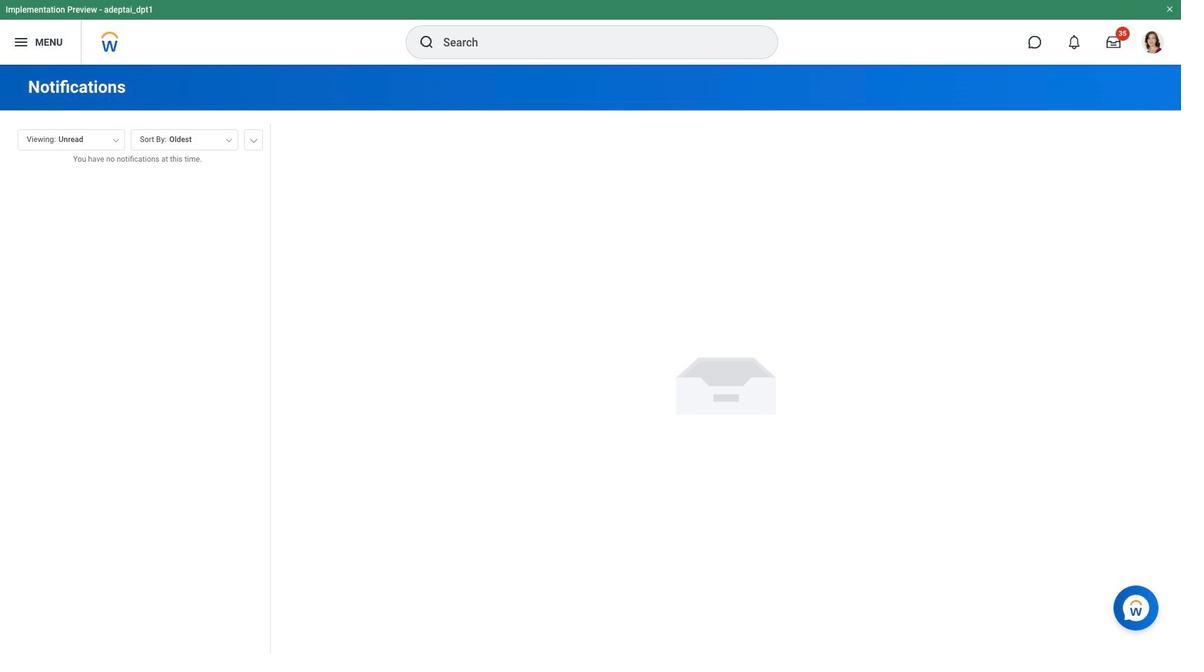 Task type: locate. For each thing, give the bounding box(es) containing it.
reading pane region
[[271, 111, 1182, 653]]

tab panel
[[0, 123, 270, 653]]

justify image
[[13, 34, 30, 51]]

close environment banner image
[[1166, 5, 1175, 13]]

inbox large image
[[1107, 35, 1121, 49]]

more image
[[250, 136, 258, 143]]

main content
[[0, 65, 1182, 653]]

Search Workday  search field
[[444, 27, 749, 58]]

banner
[[0, 0, 1182, 65]]

search image
[[418, 34, 435, 51]]



Task type: describe. For each thing, give the bounding box(es) containing it.
profile logan mcneil image
[[1142, 31, 1165, 56]]

inbox items list box
[[0, 176, 270, 653]]

notifications large image
[[1068, 35, 1082, 49]]



Task type: vqa. For each thing, say whether or not it's contained in the screenshot.
Not inside the 'POPUP BUTTON'
no



